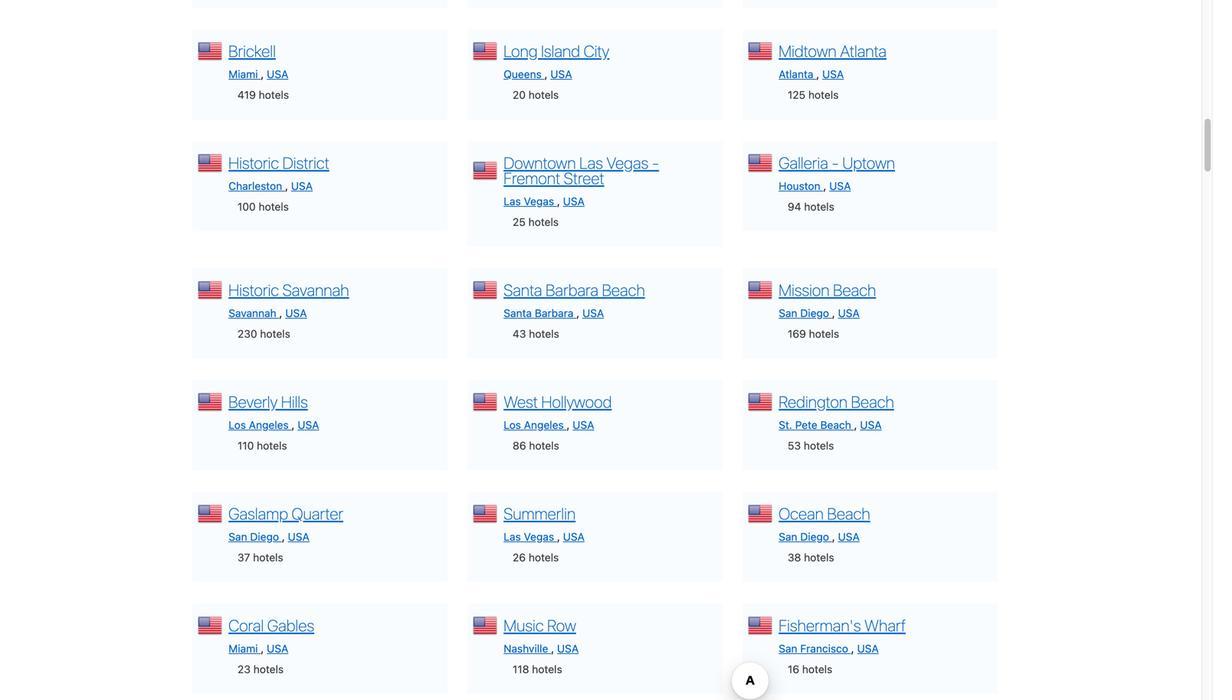 Task type: describe. For each thing, give the bounding box(es) containing it.
usa inside the historic district charleston , usa
[[291, 180, 313, 192]]

hotels for downtown las vegas - fremont street
[[529, 216, 559, 228]]

usa link for long island city
[[551, 68, 572, 80]]

fremont
[[504, 169, 561, 188]]

86 hotels
[[513, 440, 560, 452]]

53
[[788, 440, 801, 452]]

usa link for santa barbara beach
[[583, 307, 604, 320]]

94
[[788, 200, 802, 213]]

music row link
[[504, 616, 577, 636]]

ocean beach link
[[779, 504, 871, 524]]

110 hotels
[[238, 440, 287, 452]]

hotels for summerlin
[[529, 552, 559, 564]]

santa barbara beach santa barbara , usa
[[504, 280, 645, 320]]

hotels for historic savannah
[[260, 328, 290, 340]]

san francisco link
[[779, 643, 852, 655]]

beverly hills link
[[229, 392, 308, 412]]

san diego link for mission
[[779, 307, 833, 320]]

usa inside 'ocean beach san diego , usa'
[[839, 531, 860, 543]]

, inside "fisherman's wharf san francisco , usa"
[[852, 643, 855, 655]]

usa inside santa barbara beach santa barbara , usa
[[583, 307, 604, 320]]

100
[[238, 200, 256, 213]]

houston link
[[779, 180, 824, 192]]

vegas for downtown las vegas - fremont street
[[607, 153, 649, 172]]

savannah link
[[229, 307, 279, 320]]

ocean
[[779, 504, 824, 524]]

ocean beach san diego , usa
[[779, 504, 871, 543]]

gaslamp quarter san diego , usa
[[229, 504, 344, 543]]

miami inside coral gables miami , usa
[[229, 643, 258, 655]]

0 vertical spatial barbara
[[546, 280, 599, 300]]

43 hotels
[[513, 328, 560, 340]]

las vegas link for summerlin
[[504, 531, 557, 543]]

hotels for beverly hills
[[257, 440, 287, 452]]

hotels for mission beach
[[809, 328, 840, 340]]

1 horizontal spatial atlanta
[[841, 41, 887, 60]]

angeles for west
[[524, 419, 564, 432]]

fisherman's wharf san francisco , usa
[[779, 616, 906, 655]]

san for fisherman's
[[779, 643, 798, 655]]

, inside mission beach san diego , usa
[[833, 307, 836, 320]]

1 horizontal spatial savannah
[[283, 280, 349, 300]]

125
[[788, 88, 806, 101]]

usa inside "fisherman's wharf san francisco , usa"
[[858, 643, 879, 655]]

usa inside coral gables miami , usa
[[267, 643, 289, 655]]

, inside the historic district charleston , usa
[[285, 180, 288, 192]]

las for downtown
[[580, 153, 603, 172]]

43
[[513, 328, 526, 340]]

santa barbara beach link
[[504, 280, 645, 300]]

coral gables link
[[229, 616, 314, 636]]

beach for mission beach
[[834, 280, 877, 300]]

419
[[238, 88, 256, 101]]

miami link for brickell
[[229, 68, 261, 80]]

music row nashville , usa
[[504, 616, 579, 655]]

santa barbara link
[[504, 307, 577, 320]]

galleria - uptown houston , usa
[[779, 153, 896, 192]]

38 hotels
[[788, 552, 835, 564]]

redington beach st. pete beach , usa
[[779, 392, 895, 432]]

usa inside the downtown las vegas - fremont street las vegas , usa
[[563, 195, 585, 208]]

wharf
[[865, 616, 906, 636]]

26
[[513, 552, 526, 564]]

st.
[[779, 419, 793, 432]]

, inside galleria - uptown houston , usa
[[824, 180, 827, 192]]

beach for ocean beach
[[828, 504, 871, 524]]

row
[[548, 616, 577, 636]]

historic district charleston , usa
[[229, 153, 330, 192]]

angeles for beverly
[[249, 419, 289, 432]]

usa inside music row nashville , usa
[[557, 643, 579, 655]]

, inside brickell miami , usa
[[261, 68, 264, 80]]

diego for mission
[[801, 307, 830, 320]]

west hollywood los angeles , usa
[[504, 392, 612, 432]]

francisco
[[801, 643, 849, 655]]

100 hotels
[[238, 200, 289, 213]]

downtown las vegas - fremont street link
[[504, 153, 660, 188]]

mission
[[779, 280, 830, 300]]

230
[[238, 328, 257, 340]]

usa inside gaslamp quarter san diego , usa
[[288, 531, 310, 543]]

hotels for west hollywood
[[529, 440, 560, 452]]

historic savannah link
[[229, 280, 349, 300]]

fisherman's wharf link
[[779, 616, 906, 636]]

hills
[[281, 392, 308, 412]]

- inside the downtown las vegas - fremont street las vegas , usa
[[652, 153, 660, 172]]

usa inside summerlin las vegas , usa
[[563, 531, 585, 543]]

uptown
[[843, 153, 896, 172]]

2 santa from the top
[[504, 307, 532, 320]]

169
[[788, 328, 807, 340]]

26 hotels
[[513, 552, 559, 564]]

16
[[788, 664, 800, 676]]

midtown
[[779, 41, 837, 60]]

beverly hills los angeles , usa
[[229, 392, 319, 432]]

usa inside redington beach st. pete beach , usa
[[861, 419, 882, 432]]

nashville
[[504, 643, 549, 655]]

, inside coral gables miami , usa
[[261, 643, 264, 655]]

125 hotels
[[788, 88, 839, 101]]

hotels for ocean beach
[[804, 552, 835, 564]]

fisherman's
[[779, 616, 861, 636]]

usa inside galleria - uptown houston , usa
[[830, 180, 851, 192]]

queens link
[[504, 68, 545, 80]]

galleria
[[779, 153, 829, 172]]

historic district link
[[229, 153, 330, 172]]

usa inside 'historic savannah savannah , usa'
[[285, 307, 307, 320]]

gaslamp
[[229, 504, 288, 524]]

1 vertical spatial vegas
[[524, 195, 554, 208]]

summerlin las vegas , usa
[[504, 504, 585, 543]]

miami link for coral gables
[[229, 643, 261, 655]]

usa link for historic savannah
[[285, 307, 307, 320]]

0 horizontal spatial savannah
[[229, 307, 277, 320]]

hotels for gaslamp quarter
[[253, 552, 283, 564]]

25 hotels
[[513, 216, 559, 228]]

hotels for galleria - uptown
[[805, 200, 835, 213]]

hollywood
[[542, 392, 612, 412]]

94 hotels
[[788, 200, 835, 213]]

las for summerlin
[[504, 531, 521, 543]]

long island city queens , usa
[[504, 41, 610, 80]]

charleston
[[229, 180, 282, 192]]

20 hotels
[[513, 88, 559, 101]]

- inside galleria - uptown houston , usa
[[832, 153, 839, 172]]

hotels for music row
[[532, 664, 563, 676]]

usa link for midtown atlanta
[[823, 68, 844, 80]]

16 hotels
[[788, 664, 833, 676]]

quarter
[[292, 504, 344, 524]]

, inside beverly hills los angeles , usa
[[292, 419, 295, 432]]



Task type: locate. For each thing, give the bounding box(es) containing it.
beach inside 'ocean beach san diego , usa'
[[828, 504, 871, 524]]

los for beverly
[[229, 419, 246, 432]]

1 las vegas link from the top
[[504, 195, 557, 208]]

beach inside santa barbara beach santa barbara , usa
[[602, 280, 645, 300]]

diego up 37 hotels
[[250, 531, 279, 543]]

86
[[513, 440, 526, 452]]

usa link for fisherman's wharf
[[858, 643, 879, 655]]

san diego link up 37 hotels
[[229, 531, 282, 543]]

, up 125 hotels
[[817, 68, 820, 80]]

los inside west hollywood los angeles , usa
[[504, 419, 521, 432]]

usa down 'island'
[[551, 68, 572, 80]]

historic up charleston at left
[[229, 153, 279, 172]]

music
[[504, 616, 544, 636]]

, inside midtown atlanta atlanta , usa
[[817, 68, 820, 80]]

los for west
[[504, 419, 521, 432]]

san up the 38
[[779, 531, 798, 543]]

usa
[[267, 68, 289, 80], [551, 68, 572, 80], [823, 68, 844, 80], [291, 180, 313, 192], [830, 180, 851, 192], [563, 195, 585, 208], [285, 307, 307, 320], [583, 307, 604, 320], [839, 307, 860, 320], [298, 419, 319, 432], [573, 419, 595, 432], [861, 419, 882, 432], [288, 531, 310, 543], [563, 531, 585, 543], [839, 531, 860, 543], [267, 643, 289, 655], [557, 643, 579, 655], [858, 643, 879, 655]]

23
[[238, 664, 251, 676]]

1 vertical spatial miami
[[229, 643, 258, 655]]

, inside music row nashville , usa
[[551, 643, 555, 655]]

san up 16
[[779, 643, 798, 655]]

usa link for beverly hills
[[298, 419, 319, 432]]

san up 37
[[229, 531, 247, 543]]

, down row at bottom left
[[551, 643, 555, 655]]

beach inside mission beach san diego , usa
[[834, 280, 877, 300]]

usa link down "street"
[[563, 195, 585, 208]]

hotels right 169
[[809, 328, 840, 340]]

, down historic district link at the top left
[[285, 180, 288, 192]]

usa link down gaslamp quarter 'link'
[[288, 531, 310, 543]]

hotels right 23
[[254, 664, 284, 676]]

hotels right the 26
[[529, 552, 559, 564]]

santa
[[504, 280, 542, 300], [504, 307, 532, 320]]

usa link for coral gables
[[267, 643, 289, 655]]

hotels right the 38
[[804, 552, 835, 564]]

diego for gaslamp
[[250, 531, 279, 543]]

1 horizontal spatial angeles
[[524, 419, 564, 432]]

barbara
[[546, 280, 599, 300], [535, 307, 574, 320]]

usa link for redington beach
[[861, 419, 882, 432]]

diego inside gaslamp quarter san diego , usa
[[250, 531, 279, 543]]

hotels for redington beach
[[804, 440, 835, 452]]

, down redington beach link
[[855, 419, 858, 432]]

vegas up 25 hotels
[[524, 195, 554, 208]]

0 horizontal spatial atlanta
[[779, 68, 814, 80]]

usa link for music row
[[557, 643, 579, 655]]

hotels right the 125
[[809, 88, 839, 101]]

1 los from the left
[[229, 419, 246, 432]]

2 los from the left
[[504, 419, 521, 432]]

usa link for galleria - uptown
[[830, 180, 851, 192]]

diego inside mission beach san diego , usa
[[801, 307, 830, 320]]

hotels right 25
[[529, 216, 559, 228]]

diego inside 'ocean beach san diego , usa'
[[801, 531, 830, 543]]

usa link down coral gables link
[[267, 643, 289, 655]]

san diego link up 169 hotels
[[779, 307, 833, 320]]

, inside the downtown las vegas - fremont street las vegas , usa
[[557, 195, 560, 208]]

1 vertical spatial las
[[504, 195, 521, 208]]

historic up savannah link
[[229, 280, 279, 300]]

usa down gaslamp quarter 'link'
[[288, 531, 310, 543]]

savannah
[[283, 280, 349, 300], [229, 307, 277, 320]]

brickell
[[229, 41, 276, 60]]

brickell link
[[229, 41, 276, 60]]

mission beach link
[[779, 280, 877, 300]]

vegas right "street"
[[607, 153, 649, 172]]

midtown atlanta atlanta , usa
[[779, 41, 887, 80]]

los angeles link for west
[[504, 419, 567, 432]]

1 historic from the top
[[229, 153, 279, 172]]

district
[[283, 153, 330, 172]]

san inside 'ocean beach san diego , usa'
[[779, 531, 798, 543]]

charleston link
[[229, 180, 285, 192]]

las up the 26
[[504, 531, 521, 543]]

, inside long island city queens , usa
[[545, 68, 548, 80]]

hotels right 419
[[259, 88, 289, 101]]

hotels for midtown atlanta
[[809, 88, 839, 101]]

usa down coral gables link
[[267, 643, 289, 655]]

23 hotels
[[238, 664, 284, 676]]

usa link down hollywood
[[573, 419, 595, 432]]

usa link down 'island'
[[551, 68, 572, 80]]

historic for historic district
[[229, 153, 279, 172]]

usa inside midtown atlanta atlanta , usa
[[823, 68, 844, 80]]

usa link for west hollywood
[[573, 419, 595, 432]]

hotels down the charleston link
[[259, 200, 289, 213]]

usa link
[[267, 68, 289, 80], [551, 68, 572, 80], [823, 68, 844, 80], [291, 180, 313, 192], [830, 180, 851, 192], [563, 195, 585, 208], [285, 307, 307, 320], [583, 307, 604, 320], [839, 307, 860, 320], [298, 419, 319, 432], [573, 419, 595, 432], [861, 419, 882, 432], [288, 531, 310, 543], [563, 531, 585, 543], [839, 531, 860, 543], [267, 643, 289, 655], [557, 643, 579, 655], [858, 643, 879, 655]]

historic inside the historic district charleston , usa
[[229, 153, 279, 172]]

,
[[261, 68, 264, 80], [545, 68, 548, 80], [817, 68, 820, 80], [285, 180, 288, 192], [824, 180, 827, 192], [557, 195, 560, 208], [279, 307, 283, 320], [577, 307, 580, 320], [833, 307, 836, 320], [292, 419, 295, 432], [567, 419, 570, 432], [855, 419, 858, 432], [282, 531, 285, 543], [557, 531, 560, 543], [833, 531, 836, 543], [261, 643, 264, 655], [551, 643, 555, 655], [852, 643, 855, 655]]

brickell miami , usa
[[229, 41, 289, 80]]

usa link down historic savannah link
[[285, 307, 307, 320]]

savannah up '230'
[[229, 307, 277, 320]]

redington beach link
[[779, 392, 895, 412]]

san diego link for ocean
[[779, 531, 833, 543]]

angeles up the 110 hotels
[[249, 419, 289, 432]]

25
[[513, 216, 526, 228]]

, down hills
[[292, 419, 295, 432]]

118
[[513, 664, 529, 676]]

vegas for summerlin
[[524, 531, 554, 543]]

san diego link for gaslamp
[[229, 531, 282, 543]]

2 las vegas link from the top
[[504, 531, 557, 543]]

0 vertical spatial las
[[580, 153, 603, 172]]

1 vertical spatial historic
[[229, 280, 279, 300]]

miami up 23
[[229, 643, 258, 655]]

hotels for fisherman's wharf
[[803, 664, 833, 676]]

1 vertical spatial las vegas link
[[504, 531, 557, 543]]

west
[[504, 392, 538, 412]]

1 vertical spatial miami link
[[229, 643, 261, 655]]

savannah up 230 hotels
[[283, 280, 349, 300]]

, inside summerlin las vegas , usa
[[557, 531, 560, 543]]

mission beach san diego , usa
[[779, 280, 877, 320]]

nashville link
[[504, 643, 551, 655]]

las vegas link up 26 hotels
[[504, 531, 557, 543]]

coral gables miami , usa
[[229, 616, 314, 655]]

miami up 419
[[229, 68, 258, 80]]

1 miami link from the top
[[229, 68, 261, 80]]

hotels for brickell
[[259, 88, 289, 101]]

1 horizontal spatial los angeles link
[[504, 419, 567, 432]]

san inside "fisherman's wharf san francisco , usa"
[[779, 643, 798, 655]]

historic
[[229, 153, 279, 172], [229, 280, 279, 300]]

queens
[[504, 68, 542, 80]]

st. pete beach link
[[779, 419, 855, 432]]

las vegas link for downtown las vegas - fremont street
[[504, 195, 557, 208]]

, down fisherman's wharf link
[[852, 643, 855, 655]]

, up 23 hotels at bottom left
[[261, 643, 264, 655]]

beverly
[[229, 392, 278, 412]]

1 vertical spatial barbara
[[535, 307, 574, 320]]

miami link up 23
[[229, 643, 261, 655]]

usa down "street"
[[563, 195, 585, 208]]

, down santa barbara beach link
[[577, 307, 580, 320]]

los angeles link up the 110 hotels
[[229, 419, 292, 432]]

city
[[584, 41, 610, 60]]

0 vertical spatial las vegas link
[[504, 195, 557, 208]]

angeles up 86 hotels
[[524, 419, 564, 432]]

, inside santa barbara beach santa barbara , usa
[[577, 307, 580, 320]]

historic for historic savannah
[[229, 280, 279, 300]]

angeles inside west hollywood los angeles , usa
[[524, 419, 564, 432]]

169 hotels
[[788, 328, 840, 340]]

2 angeles from the left
[[524, 419, 564, 432]]

usa link up 419 hotels
[[267, 68, 289, 80]]

0 vertical spatial vegas
[[607, 153, 649, 172]]

usa link down hills
[[298, 419, 319, 432]]

, up 94 hotels
[[824, 180, 827, 192]]

hotels
[[259, 88, 289, 101], [529, 88, 559, 101], [809, 88, 839, 101], [259, 200, 289, 213], [805, 200, 835, 213], [529, 216, 559, 228], [260, 328, 290, 340], [529, 328, 560, 340], [809, 328, 840, 340], [257, 440, 287, 452], [529, 440, 560, 452], [804, 440, 835, 452], [253, 552, 283, 564], [529, 552, 559, 564], [804, 552, 835, 564], [254, 664, 284, 676], [532, 664, 563, 676], [803, 664, 833, 676]]

1 - from the left
[[652, 153, 660, 172]]

419 hotels
[[238, 88, 289, 101]]

summerlin link
[[504, 504, 576, 524]]

, down historic savannah link
[[279, 307, 283, 320]]

san up 169
[[779, 307, 798, 320]]

houston
[[779, 180, 821, 192]]

miami link up 419
[[229, 68, 261, 80]]

miami
[[229, 68, 258, 80], [229, 643, 258, 655]]

gables
[[267, 616, 314, 636]]

usa link for brickell
[[267, 68, 289, 80]]

1 santa from the top
[[504, 280, 542, 300]]

los angeles link
[[229, 419, 292, 432], [504, 419, 567, 432]]

barbara up 43 hotels
[[535, 307, 574, 320]]

, down ocean beach "link"
[[833, 531, 836, 543]]

, inside gaslamp quarter san diego , usa
[[282, 531, 285, 543]]

usa link down summerlin
[[563, 531, 585, 543]]

usa link down midtown atlanta link
[[823, 68, 844, 80]]

usa down district at the top of the page
[[291, 180, 313, 192]]

los inside beverly hills los angeles , usa
[[229, 419, 246, 432]]

usa inside mission beach san diego , usa
[[839, 307, 860, 320]]

los up 86
[[504, 419, 521, 432]]

hotels right "20"
[[529, 88, 559, 101]]

2 vertical spatial vegas
[[524, 531, 554, 543]]

37
[[238, 552, 250, 564]]

0 horizontal spatial -
[[652, 153, 660, 172]]

0 vertical spatial historic
[[229, 153, 279, 172]]

usa link for summerlin
[[563, 531, 585, 543]]

usa inside beverly hills los angeles , usa
[[298, 419, 319, 432]]

37 hotels
[[238, 552, 283, 564]]

las
[[580, 153, 603, 172], [504, 195, 521, 208], [504, 531, 521, 543]]

, up 25 hotels
[[557, 195, 560, 208]]

110
[[238, 440, 254, 452]]

diego
[[801, 307, 830, 320], [250, 531, 279, 543], [801, 531, 830, 543]]

1 miami from the top
[[229, 68, 258, 80]]

usa link for ocean beach
[[839, 531, 860, 543]]

hotels right '230'
[[260, 328, 290, 340]]

hotels right "110"
[[257, 440, 287, 452]]

2 historic from the top
[[229, 280, 279, 300]]

1 los angeles link from the left
[[229, 419, 292, 432]]

20
[[513, 88, 526, 101]]

los angeles link up 86 hotels
[[504, 419, 567, 432]]

downtown
[[504, 153, 576, 172]]

los up "110"
[[229, 419, 246, 432]]

usa link down santa barbara beach link
[[583, 307, 604, 320]]

midtown atlanta link
[[779, 41, 887, 60]]

usa inside brickell miami , usa
[[267, 68, 289, 80]]

- right "street"
[[652, 153, 660, 172]]

2 vertical spatial las
[[504, 531, 521, 543]]

0 vertical spatial atlanta
[[841, 41, 887, 60]]

los angeles link for beverly
[[229, 419, 292, 432]]

pete
[[796, 419, 818, 432]]

las inside summerlin las vegas , usa
[[504, 531, 521, 543]]

usa link down district at the top of the page
[[291, 180, 313, 192]]

vegas inside summerlin las vegas , usa
[[524, 531, 554, 543]]

1 vertical spatial atlanta
[[779, 68, 814, 80]]

usa up 419 hotels
[[267, 68, 289, 80]]

atlanta right midtown
[[841, 41, 887, 60]]

redington
[[779, 392, 848, 412]]

diego up 169 hotels
[[801, 307, 830, 320]]

, up 419 hotels
[[261, 68, 264, 80]]

las right downtown
[[580, 153, 603, 172]]

53 hotels
[[788, 440, 835, 452]]

las up 25
[[504, 195, 521, 208]]

230 hotels
[[238, 328, 290, 340]]

historic inside 'historic savannah savannah , usa'
[[229, 280, 279, 300]]

beach for redington beach
[[852, 392, 895, 412]]

2 miami link from the top
[[229, 643, 261, 655]]

usa link for mission beach
[[839, 307, 860, 320]]

2 los angeles link from the left
[[504, 419, 567, 432]]

, down gaslamp quarter 'link'
[[282, 531, 285, 543]]

san inside gaslamp quarter san diego , usa
[[229, 531, 247, 543]]

0 vertical spatial santa
[[504, 280, 542, 300]]

1 horizontal spatial -
[[832, 153, 839, 172]]

usa inside long island city queens , usa
[[551, 68, 572, 80]]

usa link for downtown las vegas - fremont street
[[563, 195, 585, 208]]

angeles inside beverly hills los angeles , usa
[[249, 419, 289, 432]]

, down summerlin
[[557, 531, 560, 543]]

long
[[504, 41, 538, 60]]

summerlin
[[504, 504, 576, 524]]

, inside redington beach st. pete beach , usa
[[855, 419, 858, 432]]

miami link
[[229, 68, 261, 80], [229, 643, 261, 655]]

san inside mission beach san diego , usa
[[779, 307, 798, 320]]

diego up 38 hotels
[[801, 531, 830, 543]]

0 vertical spatial miami
[[229, 68, 258, 80]]

usa down midtown atlanta link
[[823, 68, 844, 80]]

1 horizontal spatial los
[[504, 419, 521, 432]]

coral
[[229, 616, 264, 636]]

usa down summerlin
[[563, 531, 585, 543]]

1 vertical spatial savannah
[[229, 307, 277, 320]]

san
[[779, 307, 798, 320], [229, 531, 247, 543], [779, 531, 798, 543], [779, 643, 798, 655]]

, down hollywood
[[567, 419, 570, 432]]

hotels down st. pete beach link
[[804, 440, 835, 452]]

usa link down redington beach link
[[861, 419, 882, 432]]

los
[[229, 419, 246, 432], [504, 419, 521, 432]]

las vegas link
[[504, 195, 557, 208], [504, 531, 557, 543]]

usa down santa barbara beach link
[[583, 307, 604, 320]]

vegas up 26 hotels
[[524, 531, 554, 543]]

hotels for santa barbara beach
[[529, 328, 560, 340]]

hotels for long island city
[[529, 88, 559, 101]]

hotels right 86
[[529, 440, 560, 452]]

, inside 'historic savannah savannah , usa'
[[279, 307, 283, 320]]

usa down wharf
[[858, 643, 879, 655]]

0 horizontal spatial los
[[229, 419, 246, 432]]

usa link for historic district
[[291, 180, 313, 192]]

miami inside brickell miami , usa
[[229, 68, 258, 80]]

gaslamp quarter link
[[229, 504, 344, 524]]

san for gaslamp
[[229, 531, 247, 543]]

1 vertical spatial santa
[[504, 307, 532, 320]]

long island city link
[[504, 41, 610, 60]]

0 horizontal spatial los angeles link
[[229, 419, 292, 432]]

- right galleria
[[832, 153, 839, 172]]

0 horizontal spatial angeles
[[249, 419, 289, 432]]

island
[[541, 41, 581, 60]]

118 hotels
[[513, 664, 563, 676]]

usa down row at bottom left
[[557, 643, 579, 655]]

usa down hollywood
[[573, 419, 595, 432]]

hotels right 37
[[253, 552, 283, 564]]

2 miami from the top
[[229, 643, 258, 655]]

1 angeles from the left
[[249, 419, 289, 432]]

, inside west hollywood los angeles , usa
[[567, 419, 570, 432]]

0 vertical spatial miami link
[[229, 68, 261, 80]]

hotels for coral gables
[[254, 664, 284, 676]]

atlanta link
[[779, 68, 817, 80]]

, inside 'ocean beach san diego , usa'
[[833, 531, 836, 543]]

santa up 43
[[504, 307, 532, 320]]

2 - from the left
[[832, 153, 839, 172]]

street
[[564, 169, 605, 188]]

usa link for gaslamp quarter
[[288, 531, 310, 543]]

san diego link up 38 hotels
[[779, 531, 833, 543]]

usa link down mission beach link
[[839, 307, 860, 320]]

usa down mission beach link
[[839, 307, 860, 320]]

usa inside west hollywood los angeles , usa
[[573, 419, 595, 432]]

hotels for historic district
[[259, 200, 289, 213]]

diego for ocean
[[801, 531, 830, 543]]

hotels right 94
[[805, 200, 835, 213]]

hotels right 118
[[532, 664, 563, 676]]

atlanta
[[841, 41, 887, 60], [779, 68, 814, 80]]

hotels down santa barbara link at the left of the page
[[529, 328, 560, 340]]

san for ocean
[[779, 531, 798, 543]]

historic savannah savannah , usa
[[229, 280, 349, 320]]

san for mission
[[779, 307, 798, 320]]

0 vertical spatial savannah
[[283, 280, 349, 300]]

barbara up santa barbara link at the left of the page
[[546, 280, 599, 300]]

usa down redington beach link
[[861, 419, 882, 432]]

santa up santa barbara link at the left of the page
[[504, 280, 542, 300]]

38
[[788, 552, 802, 564]]

usa link down ocean beach "link"
[[839, 531, 860, 543]]



Task type: vqa. For each thing, say whether or not it's contained in the screenshot.


